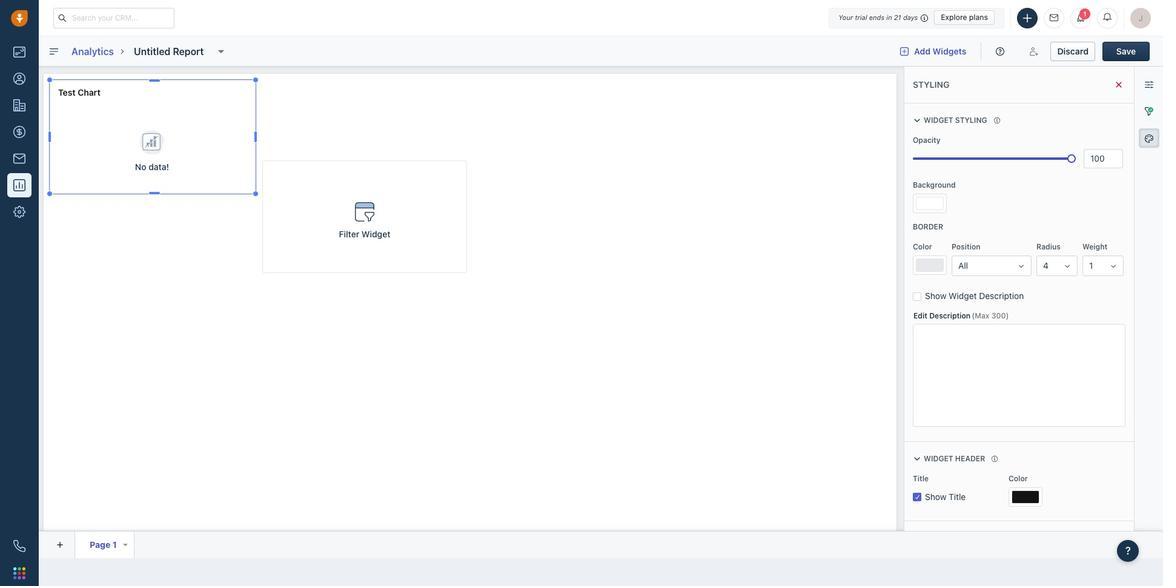 Task type: describe. For each thing, give the bounding box(es) containing it.
21
[[895, 13, 902, 21]]

days
[[904, 13, 918, 21]]

phone element
[[7, 535, 32, 559]]

Search your CRM... text field
[[53, 8, 175, 28]]

trial
[[856, 13, 868, 21]]

explore
[[942, 13, 968, 22]]

1 link
[[1071, 8, 1092, 28]]

phone image
[[13, 541, 25, 553]]

explore plans
[[942, 13, 989, 22]]

explore plans link
[[935, 10, 995, 25]]



Task type: locate. For each thing, give the bounding box(es) containing it.
in
[[887, 13, 893, 21]]

freshworks switcher image
[[13, 568, 25, 580]]

ends
[[870, 13, 885, 21]]

plans
[[970, 13, 989, 22]]

your
[[839, 13, 854, 21]]

your trial ends in 21 days
[[839, 13, 918, 21]]

1
[[1084, 10, 1088, 17]]



Task type: vqa. For each thing, say whether or not it's contained in the screenshot.
the When
no



